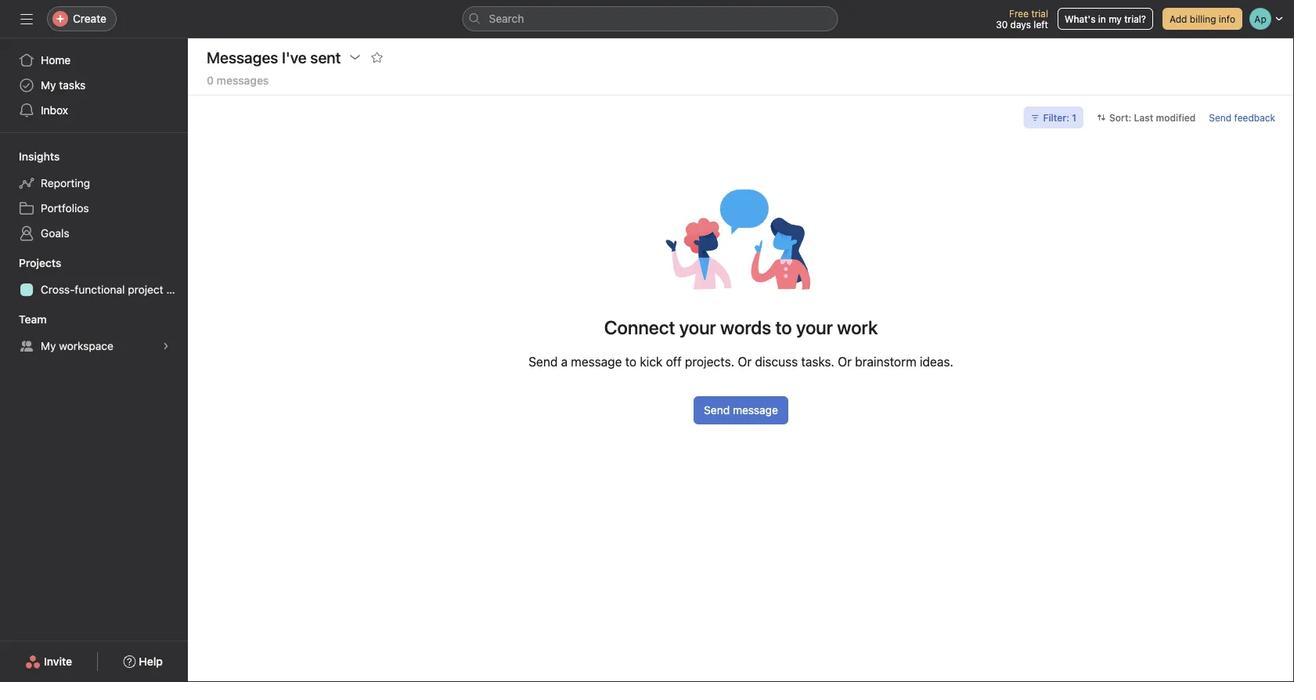 Task type: locate. For each thing, give the bounding box(es) containing it.
to for your work
[[776, 316, 792, 338]]

see details, my workspace image
[[161, 342, 171, 351]]

0
[[207, 74, 214, 87]]

projects
[[19, 257, 61, 269]]

sort:
[[1110, 112, 1132, 123]]

send left the feedback
[[1210, 112, 1232, 123]]

0 vertical spatial to
[[776, 316, 792, 338]]

feedback
[[1235, 112, 1276, 123]]

1 horizontal spatial to
[[776, 316, 792, 338]]

workspace
[[59, 340, 114, 352]]

inbox link
[[9, 98, 179, 123]]

days
[[1011, 19, 1032, 30]]

trial?
[[1125, 13, 1147, 24]]

2 my from the top
[[41, 340, 56, 352]]

1 vertical spatial to
[[626, 354, 637, 369]]

1 horizontal spatial or
[[838, 354, 852, 369]]

home link
[[9, 48, 179, 73]]

free
[[1010, 8, 1029, 19]]

0 horizontal spatial to
[[626, 354, 637, 369]]

send left a
[[529, 354, 558, 369]]

my inside the global element
[[41, 79, 56, 92]]

send for send message
[[704, 404, 730, 417]]

2 vertical spatial send
[[704, 404, 730, 417]]

1 horizontal spatial message
[[733, 404, 778, 417]]

my for my tasks
[[41, 79, 56, 92]]

my inside teams element
[[41, 340, 56, 352]]

my left tasks on the top of the page
[[41, 79, 56, 92]]

send inside send feedback link
[[1210, 112, 1232, 123]]

my tasks
[[41, 79, 86, 92]]

insights button
[[0, 149, 60, 164]]

or left discuss at the bottom right of page
[[738, 354, 752, 369]]

messages
[[217, 74, 269, 87]]

0 vertical spatial my
[[41, 79, 56, 92]]

ideas.
[[920, 354, 954, 369]]

send
[[1210, 112, 1232, 123], [529, 354, 558, 369], [704, 404, 730, 417]]

filter:
[[1044, 112, 1070, 123]]

cross-
[[41, 283, 75, 296]]

1 vertical spatial my
[[41, 340, 56, 352]]

1 vertical spatial send
[[529, 354, 558, 369]]

30
[[996, 19, 1008, 30]]

2 horizontal spatial send
[[1210, 112, 1232, 123]]

message down send a message to kick off projects. or discuss tasks. or brainstorm ideas.
[[733, 404, 778, 417]]

to up discuss at the bottom right of page
[[776, 316, 792, 338]]

what's in my trial?
[[1065, 13, 1147, 24]]

search list box
[[463, 6, 839, 31]]

messages
[[207, 48, 278, 66]]

insights element
[[0, 143, 188, 249]]

i've sent
[[282, 48, 341, 66]]

help
[[139, 655, 163, 668]]

message inside button
[[733, 404, 778, 417]]

send a message to kick off projects. or discuss tasks. or brainstorm ideas.
[[529, 354, 954, 369]]

1 vertical spatial message
[[733, 404, 778, 417]]

send down projects.
[[704, 404, 730, 417]]

goals link
[[9, 221, 179, 246]]

my tasks link
[[9, 73, 179, 98]]

1 horizontal spatial send
[[704, 404, 730, 417]]

or right tasks.
[[838, 354, 852, 369]]

team
[[19, 313, 47, 326]]

my down team
[[41, 340, 56, 352]]

inbox
[[41, 104, 68, 117]]

0 vertical spatial send
[[1210, 112, 1232, 123]]

free trial 30 days left
[[996, 8, 1049, 30]]

in
[[1099, 13, 1107, 24]]

project
[[128, 283, 163, 296]]

a
[[561, 354, 568, 369]]

plan
[[166, 283, 188, 296]]

add
[[1170, 13, 1188, 24]]

to left kick
[[626, 354, 637, 369]]

message
[[571, 354, 622, 369], [733, 404, 778, 417]]

0 vertical spatial message
[[571, 354, 622, 369]]

0 horizontal spatial send
[[529, 354, 558, 369]]

my
[[41, 79, 56, 92], [41, 340, 56, 352]]

add billing info
[[1170, 13, 1236, 24]]

1 or from the left
[[738, 354, 752, 369]]

off
[[666, 354, 682, 369]]

hide sidebar image
[[20, 13, 33, 25]]

my workspace link
[[9, 334, 179, 359]]

teams element
[[0, 305, 188, 362]]

0 horizontal spatial or
[[738, 354, 752, 369]]

add billing info button
[[1163, 8, 1243, 30]]

cross-functional project plan
[[41, 283, 188, 296]]

my workspace
[[41, 340, 114, 352]]

to
[[776, 316, 792, 338], [626, 354, 637, 369]]

send inside send message button
[[704, 404, 730, 417]]

send feedback link
[[1210, 110, 1276, 125]]

team button
[[0, 312, 47, 327]]

1 my from the top
[[41, 79, 56, 92]]

reporting
[[41, 177, 90, 190]]

or
[[738, 354, 752, 369], [838, 354, 852, 369]]

your
[[680, 316, 717, 338]]

0 messages button
[[207, 74, 269, 95]]

info
[[1219, 13, 1236, 24]]

sort: last modified
[[1110, 112, 1196, 123]]

send for send a message to kick off projects. or discuss tasks. or brainstorm ideas.
[[529, 354, 558, 369]]

message right a
[[571, 354, 622, 369]]



Task type: vqa. For each thing, say whether or not it's contained in the screenshot.
portfolios
yes



Task type: describe. For each thing, give the bounding box(es) containing it.
left
[[1034, 19, 1049, 30]]

0 horizontal spatial message
[[571, 354, 622, 369]]

filter: 1 button
[[1024, 107, 1084, 128]]

portfolios
[[41, 202, 89, 215]]

your work
[[796, 316, 878, 338]]

my
[[1109, 13, 1122, 24]]

create
[[73, 12, 106, 25]]

kick
[[640, 354, 663, 369]]

projects element
[[0, 249, 188, 305]]

send feedback
[[1210, 112, 1276, 123]]

sort: last modified button
[[1090, 107, 1203, 128]]

projects button
[[0, 255, 61, 271]]

goals
[[41, 227, 69, 240]]

what's
[[1065, 13, 1096, 24]]

trial
[[1032, 8, 1049, 19]]

actions image
[[349, 51, 361, 63]]

my for my workspace
[[41, 340, 56, 352]]

tasks.
[[802, 354, 835, 369]]

cross-functional project plan link
[[9, 277, 188, 302]]

create button
[[47, 6, 117, 31]]

brainstorm
[[855, 354, 917, 369]]

projects.
[[685, 354, 735, 369]]

global element
[[0, 38, 188, 132]]

help button
[[113, 648, 173, 676]]

search button
[[463, 6, 839, 31]]

last
[[1135, 112, 1154, 123]]

invite
[[44, 655, 72, 668]]

what's in my trial? button
[[1058, 8, 1154, 30]]

to for kick
[[626, 354, 637, 369]]

messages i've sent
[[207, 48, 341, 66]]

modified
[[1157, 112, 1196, 123]]

words
[[721, 316, 772, 338]]

connect your words to your work
[[604, 316, 878, 338]]

discuss
[[755, 354, 798, 369]]

send message
[[704, 404, 778, 417]]

functional
[[75, 283, 125, 296]]

send for send feedback
[[1210, 112, 1232, 123]]

connect
[[604, 316, 676, 338]]

1
[[1072, 112, 1077, 123]]

filter: 1
[[1044, 112, 1077, 123]]

home
[[41, 54, 71, 67]]

0 messages
[[207, 74, 269, 87]]

insights
[[19, 150, 60, 163]]

search
[[489, 12, 524, 25]]

tasks
[[59, 79, 86, 92]]

send message button
[[694, 396, 789, 425]]

2 or from the left
[[838, 354, 852, 369]]

reporting link
[[9, 171, 179, 196]]

portfolios link
[[9, 196, 179, 221]]

invite button
[[15, 648, 82, 676]]

billing
[[1190, 13, 1217, 24]]

add to starred image
[[371, 51, 383, 63]]



